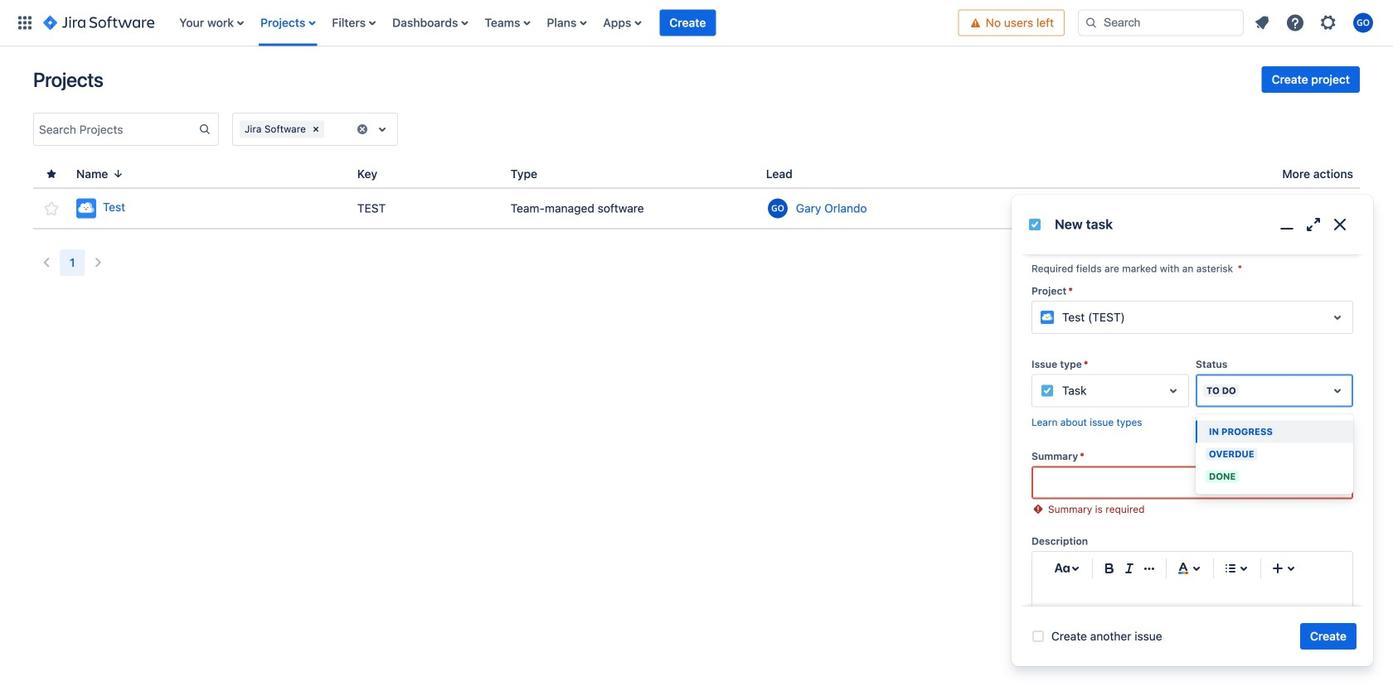 Task type: locate. For each thing, give the bounding box(es) containing it.
go full screen image
[[1304, 215, 1323, 235]]

group
[[1262, 66, 1360, 93]]

error image
[[1032, 503, 1045, 516]]

new task image
[[1028, 218, 1041, 231]]

appswitcher icon image
[[15, 13, 35, 33]]

list item
[[660, 0, 716, 46]]

help image
[[1285, 13, 1305, 33]]

2 vertical spatial open image
[[1328, 381, 1347, 401]]

Description - Main content area, start typing to enter text. text field
[[1056, 605, 1329, 645]]

open image
[[372, 119, 392, 139], [1328, 308, 1347, 328], [1328, 381, 1347, 401]]

0 vertical spatial open image
[[372, 119, 392, 139]]

previous image
[[36, 253, 56, 273]]

1 horizontal spatial list
[[1247, 8, 1383, 38]]

None text field
[[1032, 468, 1352, 498]]

banner
[[0, 0, 1393, 46]]

None search field
[[1078, 10, 1244, 36]]

1 vertical spatial open image
[[1328, 308, 1347, 328]]

jira software image
[[43, 13, 154, 33], [43, 13, 154, 33]]

primary element
[[10, 0, 958, 46]]

list
[[171, 0, 958, 46], [1247, 8, 1383, 38]]

clear image
[[356, 123, 369, 136]]

Search Projects text field
[[34, 118, 198, 141]]

minimize image
[[1277, 215, 1297, 235]]

your profile and settings image
[[1353, 13, 1373, 33]]



Task type: vqa. For each thing, say whether or not it's contained in the screenshot.
"90-day plan" for Edit
no



Task type: describe. For each thing, give the bounding box(es) containing it.
open image
[[1163, 381, 1183, 401]]

italic ⌘i image
[[1119, 559, 1139, 579]]

lists image
[[1221, 559, 1241, 579]]

clear image
[[309, 123, 322, 136]]

Search field
[[1078, 10, 1244, 36]]

discard changes and close image
[[1330, 215, 1350, 235]]

notifications image
[[1252, 13, 1272, 33]]

text formatting group
[[1100, 559, 1159, 579]]

settings image
[[1318, 13, 1338, 33]]

text styles image
[[1052, 559, 1072, 579]]

bold ⌘b image
[[1100, 559, 1119, 579]]

next image
[[88, 253, 108, 273]]

star test image
[[41, 199, 61, 218]]

search image
[[1085, 16, 1098, 29]]

0 horizontal spatial list
[[171, 0, 958, 46]]

more formatting image
[[1139, 559, 1159, 579]]



